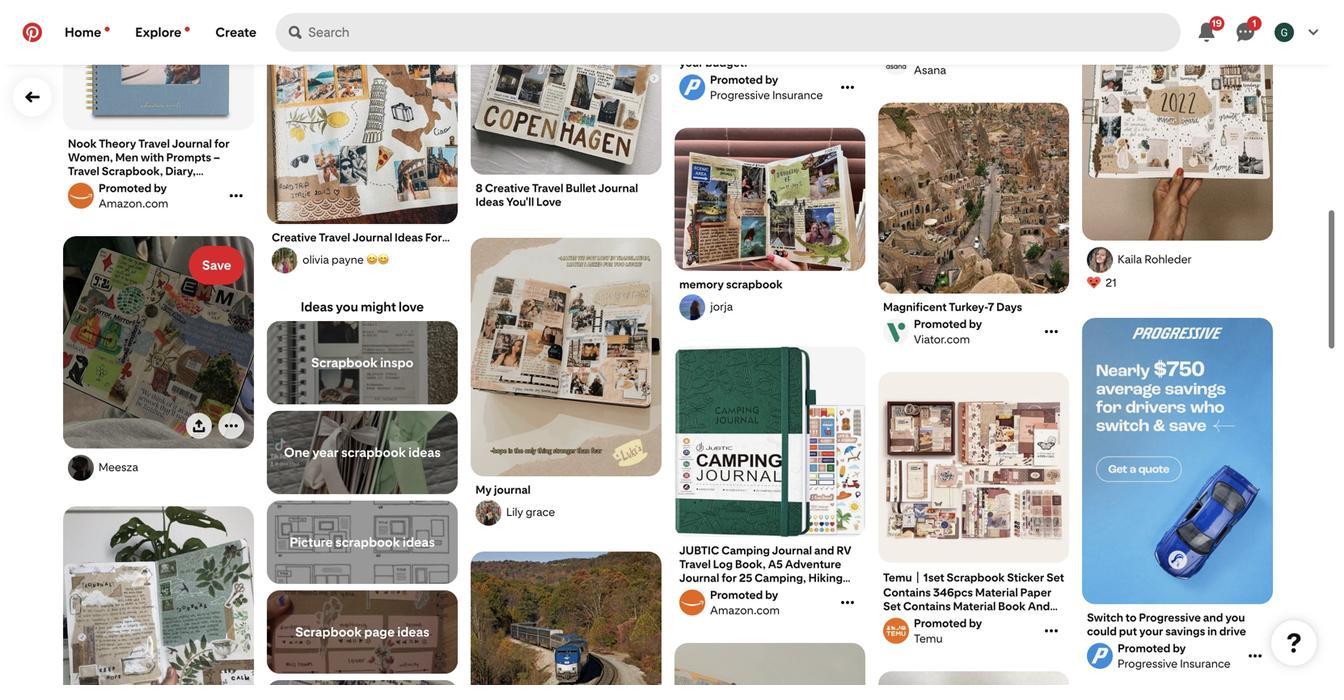 Task type: locate. For each thing, give the bounding box(es) containing it.
olivia payne 😊😊
[[303, 253, 389, 266]]

switch
[[1087, 611, 1123, 624]]

21 link
[[1087, 273, 1268, 292]]

one year scrapbook ideas link
[[267, 411, 458, 494]]

scrapbook
[[311, 355, 378, 370], [295, 624, 362, 640]]

0 horizontal spatial this contains an image of: my journal image
[[471, 238, 662, 476]]

1 vertical spatial ideas
[[403, 535, 435, 550]]

this contains an image of: 60+ travel journal prompts to help you document your journey! | that adventurer image
[[878, 671, 1069, 685]]

0 horizontal spatial ideas
[[301, 299, 333, 315]]

1 horizontal spatial you
[[679, 42, 699, 56]]

in left helps
[[802, 42, 812, 56]]

olivia payne 😊😊 link
[[269, 248, 455, 273]]

progressive for your
[[1118, 657, 1178, 671]]

1 vertical spatial amazon.com
[[710, 603, 780, 617]]

0 vertical spatial you
[[679, 42, 699, 56]]

love
[[536, 195, 562, 209]]

ideas down olivia
[[301, 299, 333, 315]]

insurance
[[772, 88, 823, 102], [1180, 657, 1231, 671]]

progressive right to
[[1139, 611, 1201, 624]]

in inside switch to progressive and you could put your savings in drive
[[1208, 624, 1217, 638]]

you'll
[[506, 195, 534, 209]]

1 vertical spatial amazon.com link
[[677, 588, 837, 617]]

temu
[[914, 632, 943, 645]]

0 vertical spatial ideas
[[476, 195, 504, 209]]

0 horizontal spatial in
[[802, 42, 812, 56]]

insurance down coverage
[[772, 88, 823, 102]]

19 button
[[1187, 13, 1226, 52]]

memory
[[679, 277, 724, 291]]

this contains an image of: 8 creative travel bullet journal ideas you'll love image
[[471, 0, 662, 175]]

faster shipping. better service image
[[878, 372, 1069, 563]]

inspo
[[380, 355, 414, 370]]

journal
[[494, 483, 531, 497]]

😊😊
[[366, 253, 389, 266]]

progressive insurance
[[710, 88, 823, 102], [1118, 657, 1231, 671]]

progressive insurance link down your in the right of the page
[[1085, 641, 1245, 671]]

this contains an image of: pin on journal image
[[63, 506, 254, 685]]

0 horizontal spatial amazon.com link
[[66, 181, 226, 210]]

temu link
[[881, 616, 1041, 645]]

helps
[[819, 28, 848, 42]]

scrapbook up jorja link
[[726, 277, 783, 291]]

in
[[802, 42, 812, 56], [1208, 624, 1217, 638]]

your
[[735, 28, 759, 42]]

1 horizontal spatial this contains an image of: my journal image
[[675, 643, 865, 685]]

in for savings
[[1208, 624, 1217, 638]]

insurance for coverage
[[772, 88, 823, 102]]

did you know amtrak services over 500 destinations across the u.s.? it's true! with so many places to see and explore, there's bound to be a station near you. plus, with spacious seating and plenty of legroom, you can get to your destination in comfort and with ease. check it out today and book your next adventure on amtrak. image
[[471, 552, 662, 685]]

this contains an image of: memory scrapbook image
[[675, 128, 865, 271]]

scrapbook page ideas link
[[267, 590, 458, 674]]

creative
[[485, 181, 530, 195]]

0 horizontal spatial insurance
[[772, 88, 823, 102]]

price® tool
[[761, 28, 817, 42]]

progressive inside switch to progressive and you could put your savings in drive
[[1139, 611, 1201, 624]]

2 horizontal spatial you
[[1226, 611, 1245, 624]]

you left might
[[336, 299, 358, 315]]

you left find
[[679, 42, 699, 56]]

switch to progressive and you could put your savings in drive link
[[1087, 611, 1268, 638]]

1 vertical spatial progressive insurance
[[1118, 657, 1231, 671]]

ideas you might love
[[301, 299, 424, 315]]

0 vertical spatial insurance
[[772, 88, 823, 102]]

scrapbook for scrapbook page ideas
[[295, 624, 362, 640]]

drive
[[1219, 624, 1246, 638]]

progressive insurance link
[[677, 73, 837, 102], [1085, 641, 1245, 671]]

this contains an image of: image
[[1082, 21, 1273, 241], [63, 236, 254, 449]]

2 vertical spatial progressive
[[1118, 657, 1178, 671]]

1 horizontal spatial progressive insurance link
[[1085, 641, 1245, 671]]

bullet
[[566, 181, 596, 195]]

magnificent
[[883, 300, 947, 314]]

0 horizontal spatial progressive insurance
[[710, 88, 823, 102]]

in inside the name your price® tool helps you find auto coverage in your budget.
[[802, 42, 812, 56]]

save
[[202, 258, 231, 273]]

ideas left "you'll"
[[476, 195, 504, 209]]

1 horizontal spatial in
[[1208, 624, 1217, 638]]

home link
[[52, 13, 122, 52]]

create
[[215, 25, 256, 40]]

1 vertical spatial scrapbook
[[295, 624, 362, 640]]

0 vertical spatial this contains an image of: my journal image
[[471, 238, 662, 476]]

in left drive
[[1208, 624, 1217, 638]]

ideas
[[408, 445, 441, 460], [403, 535, 435, 550], [397, 624, 429, 640]]

auto
[[725, 42, 749, 56]]

insurance down savings
[[1180, 657, 1231, 671]]

1 vertical spatial in
[[1208, 624, 1217, 638]]

amazon.com link for this contains: jubtic camping journal and rv travel log book, a5 adventure journal for 25 camping, hiking journal, family travel books camper essentials camping gifts for women-dark green image
[[677, 588, 837, 617]]

page
[[364, 624, 395, 640]]

memory scrapbook
[[679, 277, 783, 291]]

turkey-
[[949, 300, 988, 314]]

magnificent turkey-7 days link
[[883, 300, 1064, 314]]

1 horizontal spatial insurance
[[1180, 657, 1231, 671]]

scrapbook left the inspo
[[311, 355, 378, 370]]

travel
[[532, 181, 564, 195]]

0 vertical spatial scrapbook
[[726, 277, 783, 291]]

scrapbook for memory
[[726, 277, 783, 291]]

0 vertical spatial progressive insurance link
[[677, 73, 837, 102]]

scrapbook inspo link
[[267, 321, 458, 404]]

1 vertical spatial scrapbook
[[341, 445, 406, 460]]

the
[[679, 28, 699, 42]]

1 vertical spatial ideas
[[301, 299, 333, 315]]

ideas for picture scrapbook ideas
[[403, 535, 435, 550]]

lily grace
[[506, 505, 555, 519]]

0 vertical spatial scrapbook
[[311, 355, 378, 370]]

scrapbook right year
[[341, 445, 406, 460]]

0 vertical spatial amazon.com link
[[66, 181, 226, 210]]

one year scrapbook ideas
[[284, 445, 441, 460]]

0 vertical spatial progressive insurance
[[710, 88, 823, 102]]

search icon image
[[289, 26, 302, 39]]

progressive insurance down the name your price® tool helps you find auto coverage in your budget.
[[710, 88, 823, 102]]

might
[[361, 299, 396, 315]]

and
[[1203, 611, 1223, 624]]

1 vertical spatial this contains an image of: my journal image
[[675, 643, 865, 685]]

0 vertical spatial ideas
[[408, 445, 441, 460]]

kaila
[[1118, 252, 1142, 266]]

you right the and
[[1226, 611, 1245, 624]]

1 horizontal spatial progressive insurance
[[1118, 657, 1231, 671]]

visit > istanbul, cappadocia, pamukkale, ancient ephesus, house of virgin mary internal flight tickets, 4* accommodation, airport transfers, guiding in english, lunch at tours provided. explore the unesco sites of turkey with a customized 7 days tour from/to istanbul. enjoy a full-day guided tour to the heart of history and visit hagia sophia, topkapi palace, blue mosque, hippodrome, grand bazaar, explore cappadocia's underground cities, fairy chimneys, visit ancient ephesus; an archeological tr image
[[878, 103, 1069, 294]]

progressive for auto
[[710, 88, 770, 102]]

progressive
[[710, 88, 770, 102], [1139, 611, 1201, 624], [1118, 657, 1178, 671]]

put
[[1119, 624, 1137, 638]]

rohleder
[[1145, 252, 1192, 266]]

0 horizontal spatial you
[[336, 299, 358, 315]]

you
[[679, 42, 699, 56], [336, 299, 358, 315], [1226, 611, 1245, 624]]

you inside the name your price® tool helps you find auto coverage in your budget.
[[679, 42, 699, 56]]

8
[[476, 181, 483, 195]]

progressive insurance for savings
[[1118, 657, 1231, 671]]

0 horizontal spatial progressive insurance link
[[677, 73, 837, 102]]

scrapbook right picture
[[335, 535, 400, 550]]

0 horizontal spatial amazon.com
[[99, 197, 168, 210]]

0 vertical spatial progressive
[[710, 88, 770, 102]]

2 vertical spatial scrapbook
[[335, 535, 400, 550]]

1 horizontal spatial ideas
[[476, 195, 504, 209]]

progressive insurance down savings
[[1118, 657, 1231, 671]]

1 vertical spatial progressive
[[1139, 611, 1201, 624]]

this contains an image of: my journal image
[[471, 238, 662, 476], [675, 643, 865, 685]]

0 vertical spatial in
[[802, 42, 812, 56]]

scrapbook left page
[[295, 624, 362, 640]]

amazon.com
[[99, 197, 168, 210], [710, 603, 780, 617]]

1 vertical spatial progressive insurance link
[[1085, 641, 1245, 671]]

amazon.com link for this contains: nook theory travel journal for women, men with prompts – travel scrapbook, diary, bucketlist, roadtrip & adventure journal, travel planner gift, undated world travel journal, couples, teens (ocean) image
[[66, 181, 226, 210]]

0 vertical spatial amazon.com
[[99, 197, 168, 210]]

progressive down your budget.
[[710, 88, 770, 102]]

1 vertical spatial you
[[336, 299, 358, 315]]

amazon.com link
[[66, 181, 226, 210], [677, 588, 837, 617]]

1 horizontal spatial amazon.com
[[710, 603, 780, 617]]

notifications image
[[105, 27, 109, 32]]

greg robinson image
[[1275, 23, 1294, 42]]

to
[[1126, 611, 1137, 624]]

2 vertical spatial ideas
[[397, 624, 429, 640]]

savings
[[1166, 624, 1205, 638]]

progressive insurance link down the name your price® tool helps you find auto coverage in your budget.
[[677, 73, 837, 102]]

kaila rohleder link
[[1085, 247, 1271, 273]]

1 horizontal spatial this contains an image of: image
[[1082, 21, 1273, 241]]

progressive down your in the right of the page
[[1118, 657, 1178, 671]]

home
[[65, 25, 101, 40]]

1 horizontal spatial amazon.com link
[[677, 588, 837, 617]]

2 vertical spatial you
[[1226, 611, 1245, 624]]

1 vertical spatial insurance
[[1180, 657, 1231, 671]]

scrapbook
[[726, 277, 783, 291], [341, 445, 406, 460], [335, 535, 400, 550]]

ideas
[[476, 195, 504, 209], [301, 299, 333, 315]]

picture scrapbook ideas
[[290, 535, 435, 550]]



Task type: describe. For each thing, give the bounding box(es) containing it.
Search text field
[[308, 13, 1181, 52]]

jorja
[[710, 300, 733, 313]]

love
[[399, 299, 424, 315]]

scrapbook for picture
[[335, 535, 400, 550]]

progressive insurance link for savings
[[1085, 641, 1245, 671]]

8 creative travel bullet journal ideas you'll love link
[[476, 181, 657, 209]]

name
[[701, 28, 733, 42]]

ideas for scrapbook page ideas
[[397, 624, 429, 640]]

picture scrapbook ideas link
[[267, 501, 458, 584]]

scrapbook for scrapbook inspo
[[311, 355, 378, 370]]

my journal
[[476, 483, 531, 497]]

scrapbook page ideas
[[295, 624, 429, 640]]

explore
[[135, 25, 182, 40]]

days
[[997, 300, 1022, 314]]

my journal link
[[476, 483, 657, 497]]

izz3pboom322g link
[[694, 228, 720, 254]]

izz3pboom322g image
[[694, 228, 720, 254]]

7
[[988, 300, 994, 314]]

the name your price® tool helps you find auto coverage in your budget. link
[[679, 28, 861, 70]]

create link
[[203, 13, 269, 52]]

year
[[312, 445, 339, 460]]

one
[[284, 445, 310, 460]]

could
[[1087, 624, 1117, 638]]

meesza
[[99, 460, 138, 474]]

ideas inside 8 creative travel bullet journal ideas you'll love
[[476, 195, 504, 209]]

notifications image
[[185, 27, 190, 32]]

this contains an image of: creative travel journal ideas for all image
[[267, 0, 458, 224]]

your budget.
[[679, 56, 747, 70]]

1
[[1252, 17, 1257, 29]]

8 creative travel bullet journal ideas you'll love
[[476, 181, 638, 209]]

this contains an image of: switch to progressive and you could put your savings in drive image
[[1082, 318, 1273, 604]]

memory scrapbook link
[[679, 277, 861, 291]]

find
[[701, 42, 722, 56]]

viator.com
[[914, 332, 970, 346]]

olivia
[[303, 253, 329, 266]]

19
[[1212, 17, 1222, 29]]

the name your price® tool helps you find auto coverage in your budget.
[[679, 28, 848, 70]]

insurance for savings
[[1180, 657, 1231, 671]]

1 button
[[1226, 13, 1265, 52]]

progressive insurance link for coverage
[[677, 73, 837, 102]]

meesza link
[[66, 455, 252, 481]]

magnificent turkey-7 days
[[883, 300, 1022, 314]]

lily
[[506, 505, 523, 519]]

you inside switch to progressive and you could put your savings in drive
[[1226, 611, 1245, 624]]

your
[[1139, 624, 1163, 638]]

viator.com link
[[881, 317, 1041, 346]]

in for coverage
[[802, 42, 812, 56]]

explore link
[[122, 13, 203, 52]]

my
[[476, 483, 492, 497]]

coverage
[[751, 42, 800, 56]]

grace
[[526, 505, 555, 519]]

picture
[[290, 535, 333, 550]]

amazon.com for this contains: jubtic camping journal and rv travel log book, a5 adventure journal for 25 camping, hiking journal, family travel books camper essentials camping gifts for women-dark green image
[[710, 603, 780, 617]]

save button
[[189, 246, 244, 285]]

asana
[[914, 63, 946, 77]]

scrapbook inspo
[[311, 355, 414, 370]]

switch to progressive and you could put your savings in drive
[[1087, 611, 1246, 638]]

lily grace link
[[473, 500, 659, 526]]

0 horizontal spatial this contains an image of: image
[[63, 236, 254, 449]]

progressive insurance for coverage
[[710, 88, 823, 102]]

journal
[[598, 181, 638, 195]]

this contains: jubtic camping journal and rv travel log book, a5 adventure journal for 25 camping, hiking journal, family travel books camper essentials camping gifts for women-dark green image
[[675, 346, 865, 537]]

amazon.com for this contains: nook theory travel journal for women, men with prompts – travel scrapbook, diary, bucketlist, roadtrip & adventure journal, travel planner gift, undated world travel journal, couples, teens (ocean) image
[[99, 197, 168, 210]]

kaila rohleder
[[1118, 252, 1192, 266]]

asana link
[[881, 48, 1041, 77]]

this contains: nook theory travel journal for women, men with prompts – travel scrapbook, diary, bucketlist, roadtrip & adventure journal, travel planner gift, undated world travel journal, couples, teens (ocean) image
[[63, 0, 254, 130]]

jorja link
[[677, 294, 863, 320]]

payne
[[332, 253, 364, 266]]

21
[[1106, 276, 1117, 289]]



Task type: vqa. For each thing, say whether or not it's contained in the screenshot.
DO
no



